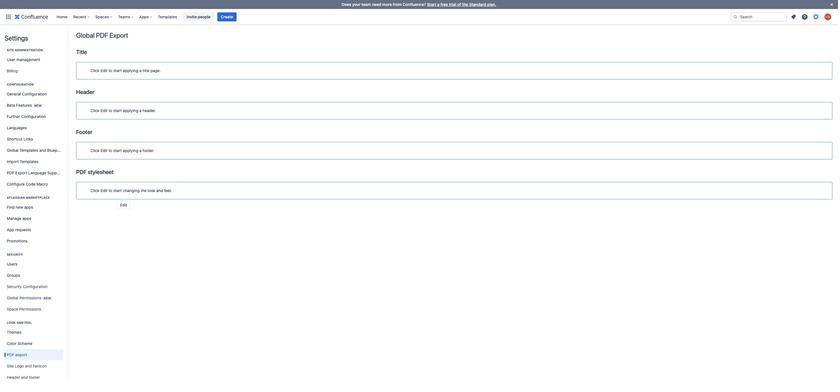 Task type: describe. For each thing, give the bounding box(es) containing it.
find
[[7, 205, 15, 210]]

find new apps
[[7, 205, 33, 210]]

recent button
[[72, 12, 92, 21]]

global inside 'security' group
[[7, 296, 18, 301]]

security for security configuration
[[7, 285, 22, 290]]

confluence?
[[403, 2, 426, 7]]

features
[[16, 103, 32, 108]]

appswitcher icon image
[[5, 13, 12, 20]]

feel
[[24, 321, 32, 325]]

administration
[[15, 48, 43, 52]]

site for site administration
[[7, 48, 14, 52]]

header for header
[[76, 89, 95, 95]]

management
[[16, 57, 40, 62]]

does your team need more from confluence? start a free trial of the standard plan.
[[342, 2, 497, 7]]

code
[[26, 182, 35, 187]]

spaces
[[95, 14, 109, 19]]

scheme
[[18, 342, 32, 347]]

site logo and favicon
[[7, 364, 47, 369]]

invite people button
[[183, 12, 214, 21]]

title
[[76, 49, 87, 55]]

and right logo on the left of page
[[25, 364, 32, 369]]

configuration up the general
[[7, 83, 34, 86]]

further configuration
[[7, 114, 46, 119]]

notification icon image
[[791, 13, 798, 20]]

start for title
[[113, 68, 122, 73]]

global element
[[3, 9, 730, 25]]

security group
[[5, 247, 63, 317]]

title
[[143, 68, 150, 73]]

settings
[[5, 34, 28, 42]]

stylesheet
[[88, 169, 114, 176]]

1 horizontal spatial the
[[462, 2, 469, 7]]

global for global pdf export
[[76, 31, 95, 39]]

and left footer at the bottom left
[[21, 376, 28, 380]]

pdf down spaces popup button
[[96, 31, 108, 39]]

header for header and footer
[[7, 376, 20, 380]]

beta features new
[[7, 103, 42, 108]]

requests
[[15, 228, 31, 233]]

site for site logo and favicon
[[7, 364, 14, 369]]

security configuration link
[[5, 282, 63, 293]]

atlassian marketplace
[[7, 196, 50, 200]]

logo
[[15, 364, 24, 369]]

people
[[198, 14, 211, 19]]

look
[[148, 189, 155, 193]]

standard
[[470, 2, 487, 7]]

security for security
[[7, 253, 23, 257]]

configuration for security
[[23, 285, 48, 290]]

teams
[[118, 14, 130, 19]]

and left feel
[[17, 321, 24, 325]]

pdf export language support
[[7, 171, 62, 176]]

global templates and blueprints
[[7, 148, 66, 153]]

more
[[383, 2, 392, 7]]

help icon image
[[802, 13, 809, 20]]

trial
[[449, 2, 457, 7]]

space permissions
[[7, 307, 41, 312]]

apps inside "link"
[[22, 216, 31, 221]]

close image
[[829, 1, 836, 8]]

links
[[24, 137, 33, 142]]

to for click edit to start applying a title page.
[[109, 68, 112, 73]]

look and feel group
[[5, 316, 63, 382]]

configuration group
[[5, 77, 66, 192]]

teams button
[[116, 12, 136, 21]]

templates for import templates
[[20, 159, 39, 164]]

create link
[[218, 12, 237, 21]]

header and footer link
[[5, 373, 63, 382]]

blueprints
[[47, 148, 66, 153]]

further configuration link
[[5, 111, 63, 122]]

click edit to start applying a title page.
[[91, 68, 161, 73]]

configuration for general
[[22, 92, 47, 97]]

global permissions new
[[7, 296, 51, 301]]

edit for click edit to start applying a title page.
[[101, 68, 108, 73]]

templates inside global element
[[158, 14, 177, 19]]

pdf export
[[7, 353, 27, 358]]

look
[[7, 321, 16, 325]]

pdf export language support link
[[5, 168, 63, 179]]

a left title
[[140, 68, 142, 73]]

themes
[[7, 331, 21, 335]]

footer
[[29, 376, 40, 380]]

marketplace
[[26, 196, 50, 200]]

atlassian
[[7, 196, 25, 200]]

configure code macro
[[7, 182, 48, 187]]

edit inside footer click edit to start applying a footer.
[[101, 148, 108, 153]]

site administration
[[7, 48, 43, 52]]

look and feel
[[7, 321, 32, 325]]

free
[[441, 2, 448, 7]]

favicon
[[33, 364, 47, 369]]

export inside the 'configuration' group
[[15, 171, 27, 176]]

groups
[[7, 273, 20, 278]]

permissions for global
[[19, 296, 41, 301]]

need
[[372, 2, 382, 7]]

recent
[[73, 14, 86, 19]]

click inside footer click edit to start applying a footer.
[[91, 148, 100, 153]]

shortcut links link
[[5, 134, 63, 145]]

0 vertical spatial apps
[[24, 205, 33, 210]]

find new apps link
[[5, 202, 63, 213]]

pdf export link
[[5, 350, 63, 361]]

applying for header.
[[123, 108, 138, 113]]

click for click edit to start applying a header.
[[91, 108, 100, 113]]

your profile and preferences image
[[825, 13, 832, 20]]

changing
[[123, 189, 140, 193]]

click for click edit to start applying a title page.
[[91, 68, 100, 73]]

start
[[427, 2, 437, 7]]

languages link
[[5, 122, 63, 134]]

user management
[[7, 57, 40, 62]]

to inside footer click edit to start applying a footer.
[[109, 148, 112, 153]]



Task type: locate. For each thing, give the bounding box(es) containing it.
pdf left the 'export'
[[7, 353, 14, 358]]

templates right apps popup button
[[158, 14, 177, 19]]

permissions inside space permissions link
[[19, 307, 41, 312]]

site logo and favicon link
[[5, 361, 63, 373]]

manage apps
[[7, 216, 31, 221]]

and right look on the left of the page
[[156, 189, 163, 193]]

start inside footer click edit to start applying a footer.
[[113, 148, 122, 153]]

1 security from the top
[[7, 253, 23, 257]]

invite people
[[187, 14, 211, 19]]

site
[[7, 48, 14, 52], [7, 364, 14, 369]]

site up user
[[7, 48, 14, 52]]

start
[[113, 68, 122, 73], [113, 108, 122, 113], [113, 148, 122, 153], [113, 189, 122, 193]]

1 vertical spatial new
[[44, 297, 51, 300]]

templates down links
[[19, 148, 38, 153]]

4 click from the top
[[91, 189, 100, 193]]

global
[[76, 31, 95, 39], [7, 148, 18, 153], [7, 296, 18, 301]]

applying
[[123, 68, 138, 73], [123, 108, 138, 113], [123, 148, 138, 153]]

header and footer
[[7, 376, 40, 380]]

global up title
[[76, 31, 95, 39]]

a left free
[[438, 2, 440, 7]]

header inside "header and footer" link
[[7, 376, 20, 380]]

import
[[7, 159, 19, 164]]

0 vertical spatial templates
[[158, 14, 177, 19]]

1 applying from the top
[[123, 68, 138, 73]]

templates for global templates and blueprints
[[19, 148, 38, 153]]

settings icon image
[[813, 13, 820, 20]]

site inside site administration "group"
[[7, 48, 14, 52]]

global up space
[[7, 296, 18, 301]]

create
[[221, 14, 233, 19]]

billing
[[7, 69, 18, 73]]

groups link
[[5, 270, 63, 282]]

footer.
[[143, 148, 155, 153]]

permissions down security configuration link
[[19, 296, 41, 301]]

1 vertical spatial apps
[[22, 216, 31, 221]]

space permissions link
[[5, 304, 63, 316]]

0 vertical spatial security
[[7, 253, 23, 257]]

1 site from the top
[[7, 48, 14, 52]]

languages
[[7, 126, 27, 130]]

space
[[7, 307, 18, 312]]

edit
[[101, 68, 108, 73], [101, 108, 108, 113], [101, 148, 108, 153], [101, 189, 108, 193]]

color scheme link
[[5, 339, 63, 350]]

configuration inside 'security' group
[[23, 285, 48, 290]]

pdf for pdf export
[[7, 353, 14, 358]]

atlassian marketplace group
[[5, 190, 63, 249]]

general
[[7, 92, 21, 97]]

security down groups
[[7, 285, 22, 290]]

1 vertical spatial header
[[7, 376, 20, 380]]

configuration up languages link
[[21, 114, 46, 119]]

configuration down groups link on the left of page
[[23, 285, 48, 290]]

configure code macro link
[[5, 179, 63, 190]]

0 vertical spatial applying
[[123, 68, 138, 73]]

1 vertical spatial the
[[141, 189, 147, 193]]

a inside footer click edit to start applying a footer.
[[140, 148, 142, 153]]

invite
[[187, 14, 197, 19]]

1 edit from the top
[[101, 68, 108, 73]]

0 vertical spatial permissions
[[19, 296, 41, 301]]

2 vertical spatial applying
[[123, 148, 138, 153]]

3 start from the top
[[113, 148, 122, 153]]

1 horizontal spatial export
[[110, 31, 128, 39]]

4 edit from the top
[[101, 189, 108, 193]]

to for click edit to start applying a header.
[[109, 108, 112, 113]]

1 to from the top
[[109, 68, 112, 73]]

1 vertical spatial global
[[7, 148, 18, 153]]

general configuration
[[7, 92, 47, 97]]

team
[[362, 2, 371, 7]]

global templates and blueprints link
[[5, 145, 66, 156]]

applying for title
[[123, 68, 138, 73]]

templates
[[158, 14, 177, 19], [19, 148, 38, 153], [20, 159, 39, 164]]

pdf inside the 'configuration' group
[[7, 171, 14, 176]]

2 click from the top
[[91, 108, 100, 113]]

promotions link
[[5, 236, 63, 247]]

1 vertical spatial export
[[15, 171, 27, 176]]

2 vertical spatial templates
[[20, 159, 39, 164]]

edit for click edit to start applying a header.
[[101, 108, 108, 113]]

2 start from the top
[[113, 108, 122, 113]]

2 vertical spatial global
[[7, 296, 18, 301]]

beta
[[7, 103, 15, 108]]

security up users
[[7, 253, 23, 257]]

themes link
[[5, 327, 63, 339]]

your
[[353, 2, 361, 7]]

security configuration
[[7, 285, 48, 290]]

and
[[39, 148, 46, 153], [156, 189, 163, 193], [17, 321, 24, 325], [25, 364, 32, 369], [21, 376, 28, 380]]

to for click edit to start changing the look and feel.
[[109, 189, 112, 193]]

configuration up beta features new
[[22, 92, 47, 97]]

header
[[76, 89, 95, 95], [7, 376, 20, 380]]

0 vertical spatial site
[[7, 48, 14, 52]]

export
[[15, 353, 27, 358]]

new inside global permissions new
[[44, 297, 51, 300]]

0 vertical spatial export
[[110, 31, 128, 39]]

site inside site logo and favicon link
[[7, 364, 14, 369]]

Search field
[[732, 12, 788, 21]]

header.
[[143, 108, 156, 113]]

new for features
[[34, 104, 42, 107]]

pdf for pdf stylesheet
[[76, 169, 87, 176]]

1 vertical spatial applying
[[123, 108, 138, 113]]

1 horizontal spatial new
[[44, 297, 51, 300]]

macro
[[36, 182, 48, 187]]

permissions down global permissions new
[[19, 307, 41, 312]]

billing link
[[5, 65, 63, 77]]

site left logo on the left of page
[[7, 364, 14, 369]]

0 horizontal spatial header
[[7, 376, 20, 380]]

pdf for pdf export language support
[[7, 171, 14, 176]]

from
[[393, 2, 402, 7]]

home
[[57, 14, 68, 19]]

0 horizontal spatial the
[[141, 189, 147, 193]]

2 site from the top
[[7, 364, 14, 369]]

start a free trial of the standard plan. link
[[427, 2, 497, 7]]

global up import
[[7, 148, 18, 153]]

apps
[[24, 205, 33, 210], [22, 216, 31, 221]]

start for header.
[[113, 108, 122, 113]]

the right of
[[462, 2, 469, 7]]

permissions for space
[[19, 307, 41, 312]]

and left blueprints
[[39, 148, 46, 153]]

color
[[7, 342, 17, 347]]

4 to from the top
[[109, 189, 112, 193]]

import templates link
[[5, 156, 63, 168]]

global inside global templates and blueprints link
[[7, 148, 18, 153]]

3 click from the top
[[91, 148, 100, 153]]

configure
[[7, 182, 25, 187]]

general configuration link
[[5, 89, 63, 100]]

templates link
[[156, 12, 179, 21]]

2 edit from the top
[[101, 108, 108, 113]]

2 applying from the top
[[123, 108, 138, 113]]

0 horizontal spatial new
[[34, 104, 42, 107]]

applying left header.
[[123, 108, 138, 113]]

site administration group
[[5, 42, 63, 78]]

3 applying from the top
[[123, 148, 138, 153]]

new down general configuration link at the left top of the page
[[34, 104, 42, 107]]

start for look
[[113, 189, 122, 193]]

configuration for further
[[21, 114, 46, 119]]

app requests
[[7, 228, 31, 233]]

footer click edit to start applying a footer.
[[76, 129, 155, 153]]

language
[[28, 171, 46, 176]]

does
[[342, 2, 352, 7]]

color scheme
[[7, 342, 32, 347]]

app
[[7, 228, 14, 233]]

edit for click edit to start changing the look and feel.
[[101, 189, 108, 193]]

pdf down import
[[7, 171, 14, 176]]

spaces button
[[94, 12, 115, 21]]

4 start from the top
[[113, 189, 122, 193]]

new
[[34, 104, 42, 107], [44, 297, 51, 300]]

pdf stylesheet
[[76, 169, 114, 176]]

None submit
[[117, 201, 130, 210]]

the left look on the left of the page
[[141, 189, 147, 193]]

0 vertical spatial the
[[462, 2, 469, 7]]

templates up pdf export language support link
[[20, 159, 39, 164]]

search image
[[734, 15, 738, 19]]

collapse sidebar image
[[62, 28, 74, 39]]

support
[[47, 171, 62, 176]]

page.
[[151, 68, 161, 73]]

1 start from the top
[[113, 68, 122, 73]]

pdf inside look and feel group
[[7, 353, 14, 358]]

new down security configuration link
[[44, 297, 51, 300]]

of
[[458, 2, 461, 7]]

confluence image
[[15, 13, 48, 20], [15, 13, 48, 20]]

2 to from the top
[[109, 108, 112, 113]]

1 horizontal spatial header
[[76, 89, 95, 95]]

manage
[[7, 216, 21, 221]]

banner
[[0, 9, 839, 25]]

applying inside footer click edit to start applying a footer.
[[123, 148, 138, 153]]

1 vertical spatial permissions
[[19, 307, 41, 312]]

applying left footer.
[[123, 148, 138, 153]]

footer
[[76, 129, 92, 135]]

export down import templates
[[15, 171, 27, 176]]

3 to from the top
[[109, 148, 112, 153]]

2 security from the top
[[7, 285, 22, 290]]

and inside the 'configuration' group
[[39, 148, 46, 153]]

a left header.
[[140, 108, 142, 113]]

0 vertical spatial new
[[34, 104, 42, 107]]

1 vertical spatial templates
[[19, 148, 38, 153]]

banner containing home
[[0, 9, 839, 25]]

global for global templates and blueprints
[[7, 148, 18, 153]]

new for permissions
[[44, 297, 51, 300]]

a left footer.
[[140, 148, 142, 153]]

0 horizontal spatial export
[[15, 171, 27, 176]]

shortcut
[[7, 137, 23, 142]]

applying left title
[[123, 68, 138, 73]]

3 edit from the top
[[101, 148, 108, 153]]

user management link
[[5, 54, 63, 65]]

1 click from the top
[[91, 68, 100, 73]]

feel.
[[164, 189, 172, 193]]

export down teams
[[110, 31, 128, 39]]

apps up requests at the bottom left of page
[[22, 216, 31, 221]]

click for click edit to start changing the look and feel.
[[91, 189, 100, 193]]

apps
[[139, 14, 149, 19]]

pdf
[[96, 31, 108, 39], [76, 169, 87, 176], [7, 171, 14, 176], [7, 353, 14, 358]]

1 vertical spatial security
[[7, 285, 22, 290]]

apps right new
[[24, 205, 33, 210]]

0 vertical spatial global
[[76, 31, 95, 39]]

pdf left stylesheet
[[76, 169, 87, 176]]

further
[[7, 114, 20, 119]]

to
[[109, 68, 112, 73], [109, 108, 112, 113], [109, 148, 112, 153], [109, 189, 112, 193]]

1 vertical spatial site
[[7, 364, 14, 369]]

new inside beta features new
[[34, 104, 42, 107]]

global pdf export
[[76, 31, 128, 39]]

0 vertical spatial header
[[76, 89, 95, 95]]



Task type: vqa. For each thing, say whether or not it's contained in the screenshot.
Footer Click Edit to start applying a footer.
yes



